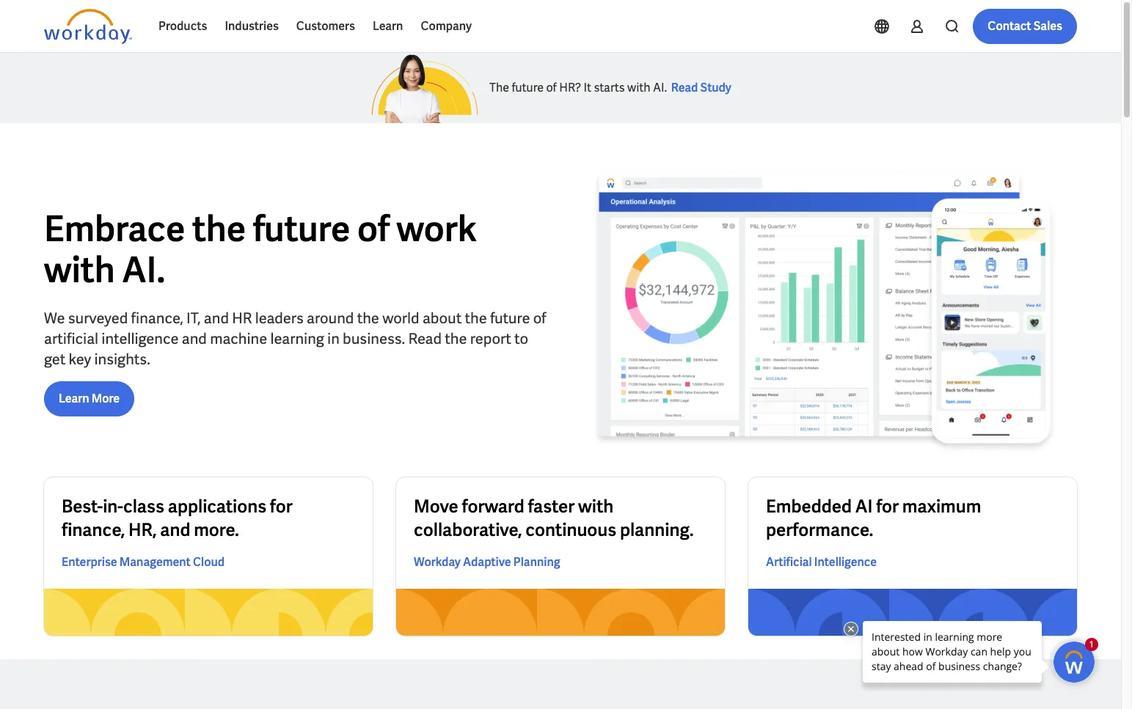 Task type: locate. For each thing, give the bounding box(es) containing it.
and right it,
[[204, 309, 229, 328]]

0 vertical spatial with
[[627, 80, 651, 95]]

more
[[92, 391, 120, 406]]

workday
[[414, 555, 461, 570]]

2 horizontal spatial with
[[627, 80, 651, 95]]

enterprise management cloud
[[62, 555, 225, 570]]

1 for from the left
[[270, 495, 293, 518]]

faster
[[528, 495, 575, 518]]

finance,
[[131, 309, 183, 328], [62, 519, 125, 542]]

and right hr,
[[160, 519, 190, 542]]

class
[[123, 495, 164, 518]]

collaborative,
[[414, 519, 522, 542]]

learn left the more
[[59, 391, 89, 406]]

1 horizontal spatial with
[[578, 495, 614, 518]]

2 vertical spatial of
[[533, 309, 546, 328]]

for
[[270, 495, 293, 518], [876, 495, 899, 518]]

key
[[69, 350, 91, 369]]

in-
[[103, 495, 123, 518]]

woman with yellow sun behind her. image
[[372, 53, 478, 123]]

industries
[[225, 18, 279, 34]]

performance.
[[766, 519, 873, 542]]

world
[[382, 309, 419, 328]]

1 horizontal spatial finance,
[[131, 309, 183, 328]]

artificial intelligence link
[[766, 554, 877, 572]]

around
[[307, 309, 354, 328]]

ai.
[[653, 80, 667, 95], [122, 247, 165, 292]]

1 vertical spatial finance,
[[62, 519, 125, 542]]

1 horizontal spatial learn
[[373, 18, 403, 34]]

with up the continuous
[[578, 495, 614, 518]]

finance, down best-
[[62, 519, 125, 542]]

ai. right "starts"
[[653, 80, 667, 95]]

for right "ai"
[[876, 495, 899, 518]]

learn
[[373, 18, 403, 34], [59, 391, 89, 406]]

move forward faster with collaborative, continuous planning.
[[414, 495, 694, 542]]

finance, inside best-in-class applications for finance, hr, and more.
[[62, 519, 125, 542]]

with
[[627, 80, 651, 95], [44, 247, 115, 292], [578, 495, 614, 518]]

hr,
[[128, 519, 157, 542]]

continuous
[[525, 519, 616, 542]]

and down it,
[[182, 329, 207, 348]]

the
[[192, 206, 246, 251], [357, 309, 379, 328], [465, 309, 487, 328], [445, 329, 467, 348]]

read inside 'we surveyed finance, it, and hr leaders around the world about the future of artificial intelligence and machine learning in business. read the report to get key insights.'
[[408, 329, 442, 348]]

0 vertical spatial of
[[546, 80, 557, 95]]

1 vertical spatial read
[[408, 329, 442, 348]]

learn button
[[364, 9, 412, 44]]

we surveyed finance, it, and hr leaders around the world about the future of artificial intelligence and machine learning in business. read the report to get key insights.
[[44, 309, 546, 369]]

learning
[[270, 329, 324, 348]]

0 vertical spatial and
[[204, 309, 229, 328]]

learn inside dropdown button
[[373, 18, 403, 34]]

0 vertical spatial ai.
[[653, 80, 667, 95]]

0 horizontal spatial read
[[408, 329, 442, 348]]

adaptive
[[463, 555, 511, 570]]

go to the homepage image
[[44, 9, 132, 44]]

0 vertical spatial learn
[[373, 18, 403, 34]]

0 vertical spatial read
[[671, 80, 698, 95]]

2 for from the left
[[876, 495, 899, 518]]

ai. up surveyed
[[122, 247, 165, 292]]

of
[[546, 80, 557, 95], [357, 206, 390, 251], [533, 309, 546, 328]]

2 vertical spatial and
[[160, 519, 190, 542]]

embrace the future of work with ai.
[[44, 206, 477, 292]]

1 horizontal spatial read
[[671, 80, 698, 95]]

read
[[671, 80, 698, 95], [408, 329, 442, 348]]

with right "starts"
[[627, 80, 651, 95]]

hr
[[232, 309, 252, 328]]

finance, up intelligence
[[131, 309, 183, 328]]

learn for learn
[[373, 18, 403, 34]]

1 vertical spatial learn
[[59, 391, 89, 406]]

hr?
[[559, 80, 581, 95]]

forward
[[462, 495, 524, 518]]

and
[[204, 309, 229, 328], [182, 329, 207, 348], [160, 519, 190, 542]]

leaders
[[255, 309, 304, 328]]

for right applications
[[270, 495, 293, 518]]

0 horizontal spatial ai.
[[122, 247, 165, 292]]

read left study
[[671, 80, 698, 95]]

intelligence
[[814, 555, 877, 570]]

best-
[[62, 495, 103, 518]]

cloud
[[193, 555, 225, 570]]

future
[[512, 80, 544, 95], [253, 206, 350, 251], [490, 309, 530, 328]]

2 vertical spatial with
[[578, 495, 614, 518]]

work
[[397, 206, 477, 251]]

0 vertical spatial finance,
[[131, 309, 183, 328]]

0 horizontal spatial for
[[270, 495, 293, 518]]

ai. inside embrace the future of work with ai.
[[122, 247, 165, 292]]

1 horizontal spatial for
[[876, 495, 899, 518]]

1 vertical spatial of
[[357, 206, 390, 251]]

1 horizontal spatial ai.
[[653, 80, 667, 95]]

report
[[470, 329, 511, 348]]

to
[[514, 329, 528, 348]]

read down about
[[408, 329, 442, 348]]

of inside embrace the future of work with ai.
[[357, 206, 390, 251]]

embrace
[[44, 206, 185, 251]]

learn left the company
[[373, 18, 403, 34]]

2 vertical spatial future
[[490, 309, 530, 328]]

with up surveyed
[[44, 247, 115, 292]]

future inside 'we surveyed finance, it, and hr leaders around the world about the future of artificial intelligence and machine learning in business. read the report to get key insights.'
[[490, 309, 530, 328]]

1 vertical spatial ai.
[[122, 247, 165, 292]]

industries button
[[216, 9, 287, 44]]

for inside embedded ai for maximum performance.
[[876, 495, 899, 518]]

about
[[423, 309, 462, 328]]

artificial intelligence
[[766, 555, 877, 570]]

0 horizontal spatial finance,
[[62, 519, 125, 542]]

read study link
[[667, 79, 736, 97]]

1 vertical spatial future
[[253, 206, 350, 251]]

artificial
[[44, 329, 98, 348]]

and inside best-in-class applications for finance, hr, and more.
[[160, 519, 190, 542]]

embedded
[[766, 495, 852, 518]]

0 horizontal spatial learn
[[59, 391, 89, 406]]

1 vertical spatial and
[[182, 329, 207, 348]]

1 vertical spatial with
[[44, 247, 115, 292]]

enterprise management cloud link
[[62, 554, 225, 572]]

machine
[[210, 329, 267, 348]]

0 horizontal spatial with
[[44, 247, 115, 292]]



Task type: vqa. For each thing, say whether or not it's contained in the screenshot.
so in the left top of the page
no



Task type: describe. For each thing, give the bounding box(es) containing it.
future inside embrace the future of work with ai.
[[253, 206, 350, 251]]

learn for learn more
[[59, 391, 89, 406]]

the inside embrace the future of work with ai.
[[192, 206, 246, 251]]

best-in-class applications for finance, hr, and more.
[[62, 495, 293, 542]]

management
[[119, 555, 191, 570]]

planning
[[513, 555, 560, 570]]

ai
[[855, 495, 873, 518]]

it
[[584, 80, 591, 95]]

contact sales link
[[973, 9, 1077, 44]]

artificial
[[766, 555, 812, 570]]

workday adaptive planning link
[[414, 554, 560, 572]]

company button
[[412, 9, 481, 44]]

products button
[[150, 9, 216, 44]]

more.
[[194, 519, 239, 542]]

with inside embrace the future of work with ai.
[[44, 247, 115, 292]]

get
[[44, 350, 65, 369]]

learn more link
[[44, 381, 134, 416]]

company
[[421, 18, 472, 34]]

we
[[44, 309, 65, 328]]

business.
[[343, 329, 405, 348]]

planning.
[[620, 519, 694, 542]]

finance, inside 'we surveyed finance, it, and hr leaders around the world about the future of artificial intelligence and machine learning in business. read the report to get key insights.'
[[131, 309, 183, 328]]

the future of hr? it starts with ai. read study
[[489, 80, 731, 95]]

insights.
[[94, 350, 150, 369]]

contact
[[988, 18, 1031, 34]]

starts
[[594, 80, 625, 95]]

move
[[414, 495, 458, 518]]

applications
[[168, 495, 266, 518]]

0 vertical spatial future
[[512, 80, 544, 95]]

maximum
[[902, 495, 981, 518]]

it,
[[186, 309, 201, 328]]

customers
[[296, 18, 355, 34]]

customers button
[[287, 9, 364, 44]]

of inside 'we surveyed finance, it, and hr leaders around the world about the future of artificial intelligence and machine learning in business. read the report to get key insights.'
[[533, 309, 546, 328]]

learn more
[[59, 391, 120, 406]]

workday adaptive planning
[[414, 555, 560, 570]]

for inside best-in-class applications for finance, hr, and more.
[[270, 495, 293, 518]]

contact sales
[[988, 18, 1062, 34]]

the
[[489, 80, 509, 95]]

products
[[158, 18, 207, 34]]

embedded ai for maximum performance.
[[766, 495, 981, 542]]

with inside "move forward faster with collaborative, continuous planning."
[[578, 495, 614, 518]]

enterprise
[[62, 555, 117, 570]]

sales
[[1034, 18, 1062, 34]]

intelligence
[[102, 329, 179, 348]]

desktop view of financial management operational analysis dashboard showing operating expenses by cost center and mobile view of human capital management home screen showing suggested tasks and announcements. image
[[572, 170, 1077, 454]]

study
[[700, 80, 731, 95]]

in
[[327, 329, 340, 348]]

surveyed
[[68, 309, 128, 328]]



